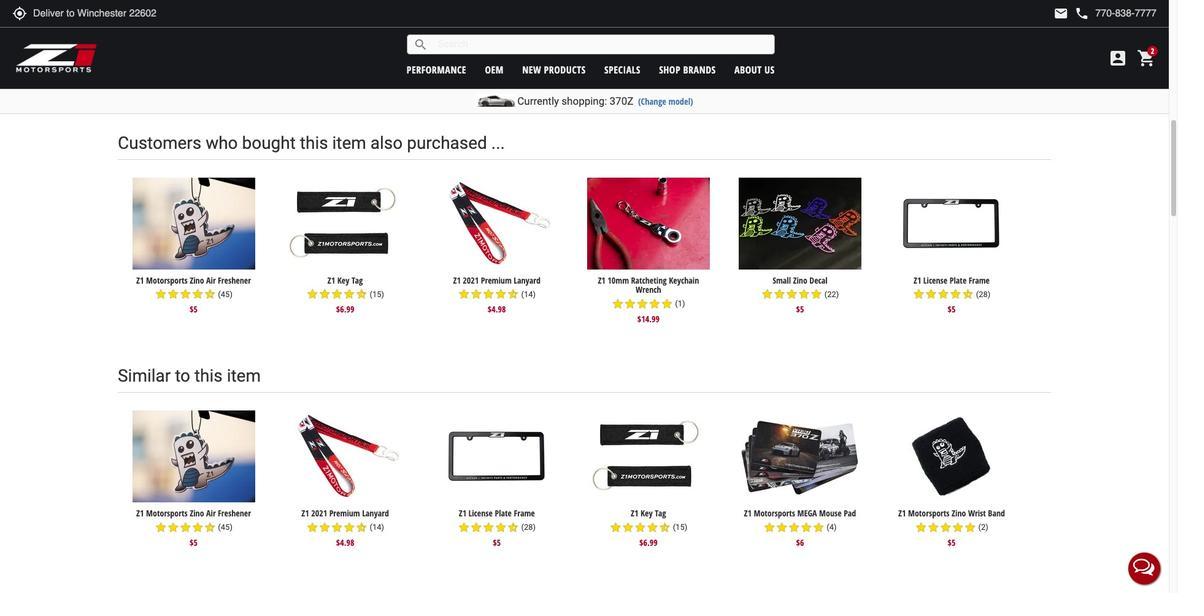 Task type: vqa. For each thing, say whether or not it's contained in the screenshot.
leftmost "read more »" link
no



Task type: locate. For each thing, give the bounding box(es) containing it.
1 vertical spatial item
[[227, 366, 261, 387]]

1 vertical spatial z1 license plate frame star star star star star_half (28) $5
[[458, 508, 536, 549]]

key
[[337, 275, 349, 287], [641, 508, 653, 520]]

shopping_cart link
[[1134, 48, 1157, 68]]

$4.98
[[488, 304, 506, 316], [336, 537, 354, 549]]

1 vertical spatial lanyard
[[362, 508, 389, 520]]

1 vertical spatial (15)
[[673, 524, 687, 533]]

2 z1 motorsports zino air freshener star star star star star_half (45) $5 from the top
[[136, 508, 251, 549]]

decal
[[810, 275, 828, 287]]

wrench
[[636, 284, 661, 296]]

1 vertical spatial frame
[[514, 508, 535, 520]]

$5
[[354, 80, 362, 92], [190, 304, 198, 316], [796, 304, 804, 316], [948, 304, 956, 316], [190, 537, 198, 549], [493, 537, 501, 549], [948, 537, 956, 549]]

tag
[[352, 275, 363, 287], [655, 508, 666, 520]]

mail phone
[[1054, 6, 1089, 21]]

2 vertical spatial air
[[206, 508, 216, 520]]

cart
[[505, 36, 521, 49]]

1 horizontal spatial $4.98
[[488, 304, 506, 316]]

add both to cart
[[456, 36, 521, 49]]

customers who bought this item also purchased ...
[[118, 133, 505, 153]]

0 vertical spatial z1 motorsports zino air freshener star star star star star_half (45) $5
[[136, 275, 251, 316]]

phone
[[1075, 6, 1089, 21]]

(4)
[[827, 524, 837, 533]]

about
[[735, 63, 762, 76]]

0 horizontal spatial tag
[[352, 275, 363, 287]]

0 vertical spatial freshener
[[380, 54, 413, 66]]

shopping:
[[562, 95, 607, 107]]

0 vertical spatial z1 license plate frame star star star star star_half (28) $5
[[913, 275, 991, 316]]

zino inside z1 motorsports zino wrist band star star star star star (2) $5
[[952, 508, 966, 520]]

z1 inside z1 10mm ratcheting keychain wrench star star star star star (1) $14.99
[[598, 275, 606, 287]]

0 vertical spatial (45)
[[218, 290, 233, 299]]

(15)
[[370, 290, 384, 299], [673, 524, 687, 533]]

$5 inside z1 motorsports zino wrist band star star star star star (2) $5
[[948, 537, 956, 549]]

1 vertical spatial key
[[641, 508, 653, 520]]

motorsports inside z1 motorsports zino wrist band star star star star star (2) $5
[[908, 508, 950, 520]]

1 vertical spatial (14)
[[370, 524, 384, 533]]

1 vertical spatial z1 key tag star star star star star_half (15) $6.99
[[610, 508, 687, 549]]

1 vertical spatial premium
[[329, 508, 360, 520]]

1 horizontal spatial z1 2021 premium lanyard star star star star star_half (14) $4.98
[[453, 275, 541, 316]]

new products
[[522, 63, 586, 76]]

1 horizontal spatial license
[[923, 275, 948, 287]]

air
[[369, 54, 378, 66], [206, 275, 216, 287], [206, 508, 216, 520]]

to
[[494, 36, 503, 49]]

similar
[[118, 366, 171, 387]]

star_half
[[204, 289, 216, 301], [355, 289, 368, 301], [507, 289, 519, 301], [962, 289, 974, 301], [204, 522, 216, 534], [355, 522, 368, 534], [507, 522, 519, 534], [659, 522, 671, 534]]

0 horizontal spatial $6.99
[[336, 304, 354, 316]]

model)
[[669, 96, 693, 107]]

this
[[300, 133, 328, 153], [194, 366, 223, 387]]

0 vertical spatial $6.99
[[336, 304, 354, 316]]

0 horizontal spatial (15)
[[370, 290, 384, 299]]

freshener for star
[[218, 508, 251, 520]]

shop brands link
[[659, 63, 716, 76]]

account_box
[[1108, 48, 1128, 68]]

1 vertical spatial 2021
[[311, 508, 327, 520]]

1 vertical spatial freshener
[[218, 275, 251, 287]]

0 horizontal spatial license
[[469, 508, 493, 520]]

shop
[[659, 63, 681, 76]]

0 horizontal spatial item
[[227, 366, 261, 387]]

0 horizontal spatial key
[[337, 275, 349, 287]]

z1 2021 premium lanyard star star star star star_half (14) $4.98
[[453, 275, 541, 316], [301, 508, 389, 549]]

z1 key tag star star star star star_half (15) $6.99
[[306, 275, 384, 316], [610, 508, 687, 549]]

2 (45) from the top
[[218, 524, 233, 533]]

370z
[[610, 95, 633, 107]]

$6.99
[[336, 304, 354, 316], [639, 537, 658, 549]]

z1 license plate frame star star star star star_half (28) $5
[[913, 275, 991, 316], [458, 508, 536, 549]]

2021
[[463, 275, 479, 287], [311, 508, 327, 520]]

0 vertical spatial license
[[923, 275, 948, 287]]

(45)
[[218, 290, 233, 299], [218, 524, 233, 533]]

$9.98
[[195, 80, 213, 92]]

0 vertical spatial (28)
[[976, 290, 991, 299]]

1 vertical spatial $6.99
[[639, 537, 658, 549]]

0 vertical spatial tag
[[352, 275, 363, 287]]

z1 motorsports zino wrist band star star star star star (2) $5
[[898, 508, 1005, 549]]

0 vertical spatial item
[[332, 133, 366, 153]]

0 horizontal spatial frame
[[514, 508, 535, 520]]

1 vertical spatial this
[[194, 366, 223, 387]]

1 vertical spatial plate
[[495, 508, 512, 520]]

0 vertical spatial this
[[300, 133, 328, 153]]

star
[[155, 289, 167, 301], [167, 289, 179, 301], [179, 289, 192, 301], [192, 289, 204, 301], [306, 289, 319, 301], [319, 289, 331, 301], [331, 289, 343, 301], [343, 289, 355, 301], [458, 289, 470, 301], [470, 289, 482, 301], [482, 289, 495, 301], [495, 289, 507, 301], [761, 289, 773, 301], [773, 289, 786, 301], [786, 289, 798, 301], [798, 289, 810, 301], [810, 289, 823, 301], [913, 289, 925, 301], [925, 289, 937, 301], [937, 289, 950, 301], [950, 289, 962, 301], [612, 298, 624, 310], [624, 298, 636, 310], [636, 298, 649, 310], [649, 298, 661, 310], [661, 298, 673, 310], [155, 522, 167, 534], [167, 522, 179, 534], [179, 522, 192, 534], [192, 522, 204, 534], [306, 522, 319, 534], [319, 522, 331, 534], [331, 522, 343, 534], [343, 522, 355, 534], [458, 522, 470, 534], [470, 522, 482, 534], [482, 522, 495, 534], [495, 522, 507, 534], [610, 522, 622, 534], [622, 522, 634, 534], [634, 522, 646, 534], [646, 522, 659, 534], [763, 522, 776, 534], [776, 522, 788, 534], [788, 522, 800, 534], [800, 522, 812, 534], [812, 522, 825, 534], [915, 522, 927, 534], [927, 522, 940, 534], [940, 522, 952, 534], [952, 522, 964, 534], [964, 522, 976, 534]]

1 horizontal spatial z1 key tag star star star star star_half (15) $6.99
[[610, 508, 687, 549]]

lanyard
[[514, 275, 541, 287], [362, 508, 389, 520]]

0 horizontal spatial plate
[[495, 508, 512, 520]]

1 (45) from the top
[[218, 290, 233, 299]]

0 vertical spatial premium
[[481, 275, 512, 287]]

0 horizontal spatial z1 2021 premium lanyard star star star star star_half (14) $4.98
[[301, 508, 389, 549]]

license
[[923, 275, 948, 287], [469, 508, 493, 520]]

keychain
[[669, 275, 699, 287]]

1 vertical spatial license
[[469, 508, 493, 520]]

1 horizontal spatial lanyard
[[514, 275, 541, 287]]

account_box link
[[1105, 48, 1131, 68]]

phone link
[[1075, 6, 1157, 21]]

0 vertical spatial (14)
[[521, 290, 536, 299]]

(28)
[[976, 290, 991, 299], [521, 524, 536, 533]]

1 vertical spatial air
[[206, 275, 216, 287]]

0 vertical spatial (15)
[[370, 290, 384, 299]]

0 vertical spatial frame
[[969, 275, 990, 287]]

brands
[[683, 63, 716, 76]]

freshener
[[380, 54, 413, 66], [218, 275, 251, 287], [218, 508, 251, 520]]

1 vertical spatial $4.98
[[336, 537, 354, 549]]

item left also
[[332, 133, 366, 153]]

about us link
[[735, 63, 775, 76]]

this right bought
[[300, 133, 328, 153]]

similar to this item
[[118, 366, 261, 387]]

item right to on the left bottom
[[227, 366, 261, 387]]

currently
[[517, 95, 559, 107]]

z1 motorsports zino air freshener star star star star star_half (45) $5
[[136, 275, 251, 316], [136, 508, 251, 549]]

1 vertical spatial (45)
[[218, 524, 233, 533]]

premium
[[481, 275, 512, 287], [329, 508, 360, 520]]

item
[[332, 133, 366, 153], [227, 366, 261, 387]]

(2)
[[978, 524, 988, 533]]

who
[[206, 133, 238, 153]]

plate
[[950, 275, 967, 287], [495, 508, 512, 520]]

bought
[[242, 133, 296, 153]]

wrist
[[968, 508, 986, 520]]

2 vertical spatial freshener
[[218, 508, 251, 520]]

0 horizontal spatial z1 key tag star star star star star_half (15) $6.99
[[306, 275, 384, 316]]

add
[[456, 36, 471, 49]]

purchased
[[407, 133, 487, 153]]

(14)
[[521, 290, 536, 299], [370, 524, 384, 533]]

$5 inside "small zino decal star star star star star (22) $5"
[[796, 304, 804, 316]]

1 horizontal spatial (15)
[[673, 524, 687, 533]]

1 horizontal spatial plate
[[950, 275, 967, 287]]

1 horizontal spatial this
[[300, 133, 328, 153]]

1 z1 motorsports zino air freshener star star star star star_half (45) $5 from the top
[[136, 275, 251, 316]]

z1 motorsports zino air freshener star star star star star_half (45) $5 for star
[[136, 275, 251, 316]]

performance link
[[407, 63, 466, 76]]

1 vertical spatial z1 motorsports zino air freshener star star star star star_half (45) $5
[[136, 508, 251, 549]]

frame
[[969, 275, 990, 287], [514, 508, 535, 520]]

small zino decal star star star star star (22) $5
[[761, 275, 839, 316]]

0 vertical spatial 2021
[[463, 275, 479, 287]]

motorsports
[[309, 54, 350, 66], [146, 275, 188, 287], [146, 508, 188, 520], [754, 508, 795, 520], [908, 508, 950, 520]]

1 vertical spatial tag
[[655, 508, 666, 520]]

this right to on the left bottom
[[194, 366, 223, 387]]

0 horizontal spatial (28)
[[521, 524, 536, 533]]

zino
[[352, 54, 367, 66], [190, 275, 204, 287], [793, 275, 807, 287], [190, 508, 204, 520], [952, 508, 966, 520]]

10mm
[[608, 275, 629, 287]]

1 vertical spatial z1 2021 premium lanyard star star star star star_half (14) $4.98
[[301, 508, 389, 549]]

z1 10mm ratcheting keychain wrench star star star star star (1) $14.99
[[598, 275, 699, 325]]



Task type: describe. For each thing, give the bounding box(es) containing it.
z1 motorsports mega mouse pad star star star star star (4) $6
[[744, 508, 856, 549]]

currently shopping: 370z (change model)
[[517, 95, 693, 107]]

ratcheting
[[631, 275, 667, 287]]

products
[[544, 63, 586, 76]]

$14.99
[[637, 313, 660, 325]]

zino inside "small zino decal star star star star star (22) $5"
[[793, 275, 807, 287]]

air for star_half
[[206, 275, 216, 287]]

0 horizontal spatial $4.98
[[336, 537, 354, 549]]

1 vertical spatial (28)
[[521, 524, 536, 533]]

0 horizontal spatial 2021
[[311, 508, 327, 520]]

oem link
[[485, 63, 504, 76]]

1 horizontal spatial (14)
[[521, 290, 536, 299]]

(45) for star
[[218, 290, 233, 299]]

0 horizontal spatial premium
[[329, 508, 360, 520]]

to
[[175, 366, 190, 387]]

1 horizontal spatial 2021
[[463, 275, 479, 287]]

1 horizontal spatial (28)
[[976, 290, 991, 299]]

z1 motorsports logo image
[[15, 43, 98, 74]]

1 horizontal spatial item
[[332, 133, 366, 153]]

1 horizontal spatial tag
[[655, 508, 666, 520]]

(change
[[638, 96, 666, 107]]

mega
[[797, 508, 817, 520]]

0 vertical spatial plate
[[950, 275, 967, 287]]

1 horizontal spatial $6.99
[[639, 537, 658, 549]]

z1 motorsports zino air freshener
[[299, 54, 413, 66]]

my_location
[[12, 6, 27, 21]]

1 horizontal spatial frame
[[969, 275, 990, 287]]

(change model) link
[[638, 96, 693, 107]]

0 vertical spatial key
[[337, 275, 349, 287]]

...
[[491, 133, 505, 153]]

z1 inside z1 motorsports mega mouse pad star star star star star (4) $6
[[744, 508, 752, 520]]

z1 inside z1 motorsports zino wrist band star star star star star (2) $5
[[898, 508, 906, 520]]

small
[[773, 275, 791, 287]]

0 horizontal spatial this
[[194, 366, 223, 387]]

customers
[[118, 133, 201, 153]]

1 horizontal spatial z1 license plate frame star star star star star_half (28) $5
[[913, 275, 991, 316]]

(1)
[[675, 300, 685, 309]]

air for star
[[206, 508, 216, 520]]

mail
[[1054, 6, 1068, 21]]

(22)
[[825, 290, 839, 299]]

oem
[[485, 63, 504, 76]]

0 vertical spatial air
[[369, 54, 378, 66]]

0 vertical spatial $4.98
[[488, 304, 506, 316]]

shopping_cart
[[1137, 48, 1157, 68]]

search
[[413, 37, 428, 52]]

specials
[[604, 63, 641, 76]]

band
[[988, 508, 1005, 520]]

about us
[[735, 63, 775, 76]]

freshener for star_half
[[218, 275, 251, 287]]

1 horizontal spatial key
[[641, 508, 653, 520]]

1 horizontal spatial premium
[[481, 275, 512, 287]]

0 horizontal spatial z1 license plate frame star star star star star_half (28) $5
[[458, 508, 536, 549]]

motorsports inside z1 motorsports mega mouse pad star star star star star (4) $6
[[754, 508, 795, 520]]

$6
[[796, 537, 804, 549]]

mouse
[[819, 508, 842, 520]]

z1 motorsports zino air freshener star star star star star_half (45) $5 for lanyard
[[136, 508, 251, 549]]

us
[[765, 63, 775, 76]]

pad
[[844, 508, 856, 520]]

new products link
[[522, 63, 586, 76]]

0 vertical spatial lanyard
[[514, 275, 541, 287]]

performance
[[407, 63, 466, 76]]

new
[[522, 63, 541, 76]]

Search search field
[[428, 35, 774, 54]]

(45) for lanyard
[[218, 524, 233, 533]]

0 vertical spatial z1 key tag star star star star star_half (15) $6.99
[[306, 275, 384, 316]]

specials link
[[604, 63, 641, 76]]

0 horizontal spatial (14)
[[370, 524, 384, 533]]

0 horizontal spatial lanyard
[[362, 508, 389, 520]]

both
[[473, 36, 491, 49]]

shop brands
[[659, 63, 716, 76]]

also
[[370, 133, 403, 153]]

mail link
[[1054, 6, 1068, 21]]

0 vertical spatial z1 2021 premium lanyard star star star star star_half (14) $4.98
[[453, 275, 541, 316]]



